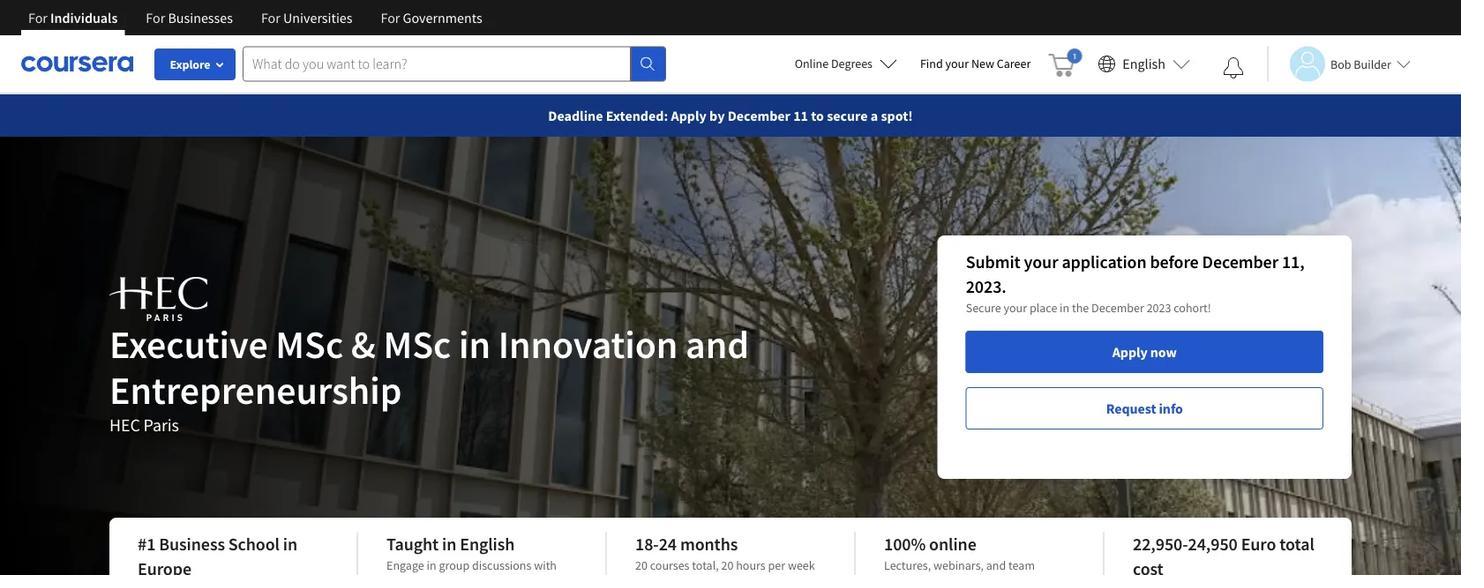 Task type: vqa. For each thing, say whether or not it's contained in the screenshot.


Task type: describe. For each thing, give the bounding box(es) containing it.
cost
[[1133, 558, 1164, 575]]

2023
[[1147, 300, 1171, 316]]

universities
[[283, 9, 352, 26]]

#1
[[138, 533, 156, 555]]

for for governments
[[381, 9, 400, 26]]

secure
[[827, 107, 868, 124]]

for individuals
[[28, 9, 118, 26]]

governments
[[403, 9, 482, 26]]

europe
[[138, 558, 191, 575]]

100% online lectures, webinars, and team
[[884, 533, 1035, 575]]

24
[[659, 533, 677, 555]]

application
[[1062, 251, 1147, 273]]

2 20 from the left
[[721, 558, 734, 574]]

11,
[[1282, 251, 1305, 273]]

in inside submit your application before december 11, 2023. secure your place in the december 2023 cohort!
[[1060, 300, 1070, 316]]

24,950
[[1188, 533, 1238, 555]]

online degrees
[[795, 56, 873, 71]]

submit
[[966, 251, 1021, 273]]

taught
[[386, 533, 439, 555]]

#1 business school in europe
[[138, 533, 297, 575]]

discussions
[[472, 558, 531, 574]]

before
[[1150, 251, 1199, 273]]

webinars,
[[933, 558, 984, 574]]

find your new career link
[[911, 53, 1040, 75]]

1 horizontal spatial december
[[1092, 300, 1144, 316]]

total
[[1280, 533, 1314, 555]]

coursera image
[[21, 50, 133, 78]]

individuals
[[50, 9, 118, 26]]

group
[[439, 558, 470, 574]]

18-
[[635, 533, 659, 555]]

to
[[811, 107, 824, 124]]

apply now
[[1112, 343, 1177, 361]]

december for 11,
[[1202, 251, 1279, 273]]

builder
[[1354, 56, 1391, 72]]

22,950-
[[1133, 533, 1188, 555]]

info
[[1159, 400, 1183, 417]]

paris
[[143, 414, 179, 436]]

now
[[1150, 343, 1177, 361]]

degrees
[[831, 56, 873, 71]]

hours
[[736, 558, 766, 574]]

your for application
[[1024, 251, 1058, 273]]

engage
[[386, 558, 424, 574]]

1 msc from the left
[[276, 319, 343, 368]]

businesses
[[168, 9, 233, 26]]

with
[[534, 558, 557, 574]]

by
[[709, 107, 725, 124]]

english inside taught in english engage in group discussions with
[[460, 533, 515, 555]]

and inside executive msc & msc in innovation and entrepreneurship hec paris
[[686, 319, 749, 368]]

courses
[[650, 558, 690, 574]]

explore
[[170, 56, 210, 72]]

december for 11
[[728, 107, 791, 124]]

secure
[[966, 300, 1001, 316]]

executive msc & msc in innovation and entrepreneurship hec paris
[[109, 319, 749, 436]]

cohort!
[[1174, 300, 1211, 316]]

your for new
[[945, 56, 969, 71]]

school
[[228, 533, 280, 555]]

for businesses
[[146, 9, 233, 26]]



Task type: locate. For each thing, give the bounding box(es) containing it.
and inside 100% online lectures, webinars, and team
[[986, 558, 1006, 574]]

taught in english engage in group discussions with
[[386, 533, 557, 575]]

english button
[[1091, 35, 1197, 93]]

&
[[351, 319, 376, 368]]

20 right total, at the bottom left of page
[[721, 558, 734, 574]]

english right shopping cart: 1 item image
[[1123, 55, 1166, 73]]

for left businesses
[[146, 9, 165, 26]]

3 for from the left
[[261, 9, 280, 26]]

for for businesses
[[146, 9, 165, 26]]

your right find
[[945, 56, 969, 71]]

innovation
[[498, 319, 678, 368]]

2 for from the left
[[146, 9, 165, 26]]

online degrees button
[[781, 44, 911, 83]]

december
[[728, 107, 791, 124], [1202, 251, 1279, 273], [1092, 300, 1144, 316]]

None search field
[[243, 46, 666, 82]]

months
[[680, 533, 738, 555]]

online
[[929, 533, 976, 555]]

apply inside apply now button
[[1112, 343, 1148, 361]]

for universities
[[261, 9, 352, 26]]

0 vertical spatial december
[[728, 107, 791, 124]]

1 vertical spatial your
[[1024, 251, 1058, 273]]

18-24 months 20 courses total, 20 hours per week
[[635, 533, 815, 574]]

msc
[[276, 319, 343, 368], [383, 319, 451, 368]]

your
[[945, 56, 969, 71], [1024, 251, 1058, 273], [1004, 300, 1027, 316]]

lectures,
[[884, 558, 931, 574]]

new
[[971, 56, 994, 71]]

1 horizontal spatial english
[[1123, 55, 1166, 73]]

explore button
[[154, 49, 236, 80]]

0 vertical spatial your
[[945, 56, 969, 71]]

the
[[1072, 300, 1089, 316]]

online
[[795, 56, 829, 71]]

your left the place
[[1004, 300, 1027, 316]]

1 horizontal spatial msc
[[383, 319, 451, 368]]

0 horizontal spatial 20
[[635, 558, 648, 574]]

apply now button
[[966, 331, 1323, 373]]

2 horizontal spatial december
[[1202, 251, 1279, 273]]

2023.
[[966, 276, 1006, 298]]

request
[[1106, 400, 1156, 417]]

english up discussions
[[460, 533, 515, 555]]

december left 11
[[728, 107, 791, 124]]

for left universities
[[261, 9, 280, 26]]

for left governments
[[381, 9, 400, 26]]

apply left now
[[1112, 343, 1148, 361]]

for left individuals on the left of the page
[[28, 9, 48, 26]]

0 horizontal spatial december
[[728, 107, 791, 124]]

0 vertical spatial english
[[1123, 55, 1166, 73]]

apply left by
[[671, 107, 707, 124]]

bob builder button
[[1267, 46, 1411, 82]]

20
[[635, 558, 648, 574], [721, 558, 734, 574]]

december right the in the right bottom of the page
[[1092, 300, 1144, 316]]

find
[[920, 56, 943, 71]]

your up the place
[[1024, 251, 1058, 273]]

bob
[[1331, 56, 1351, 72]]

request info button
[[966, 387, 1323, 430]]

1 horizontal spatial and
[[986, 558, 1006, 574]]

business
[[159, 533, 225, 555]]

per
[[768, 558, 785, 574]]

hec paris logo image
[[109, 277, 207, 321]]

deadline
[[548, 107, 603, 124]]

euro
[[1241, 533, 1276, 555]]

1 vertical spatial and
[[986, 558, 1006, 574]]

1 vertical spatial apply
[[1112, 343, 1148, 361]]

executive
[[109, 319, 268, 368]]

for governments
[[381, 9, 482, 26]]

0 vertical spatial apply
[[671, 107, 707, 124]]

1 for from the left
[[28, 9, 48, 26]]

english
[[1123, 55, 1166, 73], [460, 533, 515, 555]]

1 horizontal spatial apply
[[1112, 343, 1148, 361]]

team
[[1009, 558, 1035, 574]]

20 down '18-'
[[635, 558, 648, 574]]

december left 11, at top
[[1202, 251, 1279, 273]]

request info
[[1106, 400, 1183, 417]]

english inside button
[[1123, 55, 1166, 73]]

0 vertical spatial and
[[686, 319, 749, 368]]

4 for from the left
[[381, 9, 400, 26]]

submit your application before december 11, 2023. secure your place in the december 2023 cohort!
[[966, 251, 1305, 316]]

0 horizontal spatial and
[[686, 319, 749, 368]]

for for individuals
[[28, 9, 48, 26]]

find your new career
[[920, 56, 1031, 71]]

11
[[793, 107, 808, 124]]

career
[[997, 56, 1031, 71]]

place
[[1030, 300, 1057, 316]]

in inside executive msc & msc in innovation and entrepreneurship hec paris
[[459, 319, 491, 368]]

and
[[686, 319, 749, 368], [986, 558, 1006, 574]]

1 horizontal spatial 20
[[721, 558, 734, 574]]

msc right & on the left of the page
[[383, 319, 451, 368]]

extended:
[[606, 107, 668, 124]]

0 horizontal spatial apply
[[671, 107, 707, 124]]

2 msc from the left
[[383, 319, 451, 368]]

week
[[788, 558, 815, 574]]

entrepreneurship
[[109, 365, 402, 414]]

deadline extended: apply by december 11 to secure a spot!
[[548, 107, 913, 124]]

1 20 from the left
[[635, 558, 648, 574]]

spot!
[[881, 107, 913, 124]]

banner navigation
[[14, 0, 496, 35]]

0 horizontal spatial msc
[[276, 319, 343, 368]]

a
[[871, 107, 878, 124]]

100%
[[884, 533, 926, 555]]

in inside #1 business school in europe
[[283, 533, 297, 555]]

1 vertical spatial december
[[1202, 251, 1279, 273]]

apply
[[671, 107, 707, 124], [1112, 343, 1148, 361]]

in
[[1060, 300, 1070, 316], [459, 319, 491, 368], [283, 533, 297, 555], [442, 533, 456, 555], [427, 558, 436, 574]]

0 horizontal spatial english
[[460, 533, 515, 555]]

msc left & on the left of the page
[[276, 319, 343, 368]]

show notifications image
[[1223, 57, 1244, 79]]

hec
[[109, 414, 140, 436]]

2 vertical spatial december
[[1092, 300, 1144, 316]]

for for universities
[[261, 9, 280, 26]]

total,
[[692, 558, 719, 574]]

2 vertical spatial your
[[1004, 300, 1027, 316]]

for
[[28, 9, 48, 26], [146, 9, 165, 26], [261, 9, 280, 26], [381, 9, 400, 26]]

bob builder
[[1331, 56, 1391, 72]]

22,950-24,950 euro total cost
[[1133, 533, 1314, 575]]

shopping cart: 1 item image
[[1048, 49, 1082, 77]]

What do you want to learn? text field
[[243, 46, 631, 82]]

1 vertical spatial english
[[460, 533, 515, 555]]



